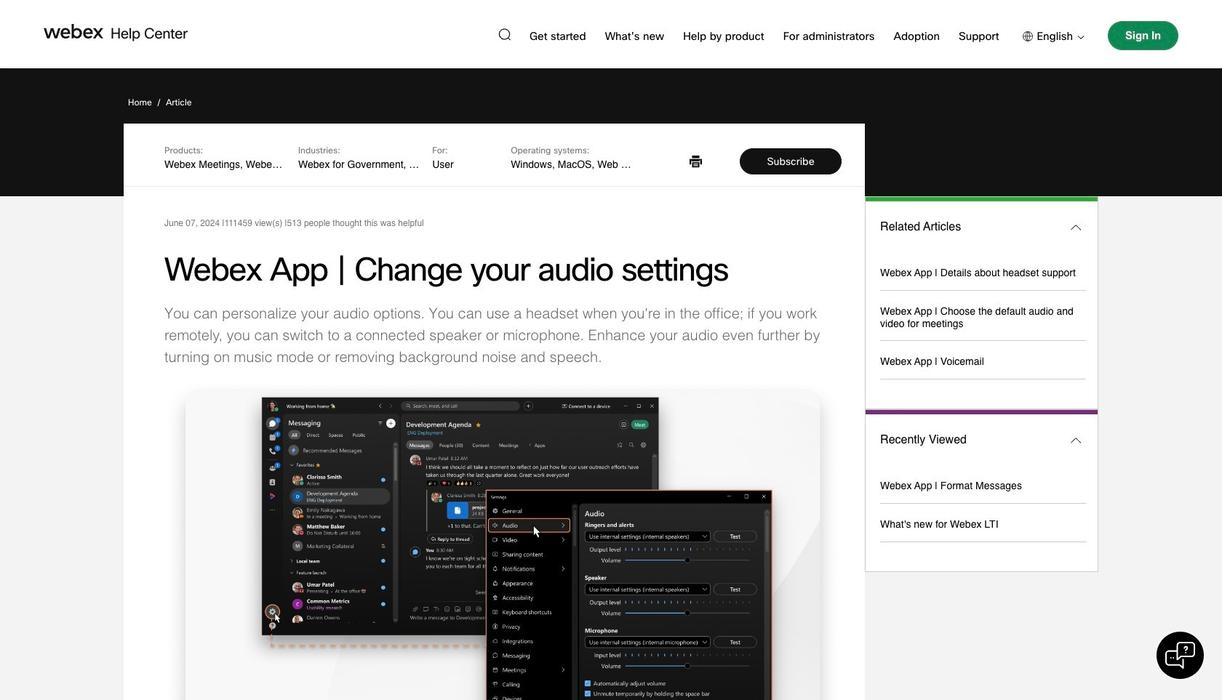 Task type: vqa. For each thing, say whether or not it's contained in the screenshot.
the WebexOne2024 IMAGE
no



Task type: locate. For each thing, give the bounding box(es) containing it.
windows, ,macos, ,web browser, ,android, ,ios, ,linux, ,macos vdi, ,windows vdi element
[[511, 158, 632, 173]]

search icon image
[[498, 28, 511, 40]]

print pdf image
[[690, 155, 702, 168]]

webex meetings, ,webex calling element
[[164, 158, 286, 173]]

webex for government, ,webex direct, ,webex enterprise, ,webex for service providers element
[[298, 158, 420, 173]]

user element
[[432, 158, 498, 173]]



Task type: describe. For each thing, give the bounding box(es) containing it.
webex logo image
[[44, 24, 103, 39]]

audio settings image
[[164, 380, 842, 701]]

chat help image
[[1166, 641, 1195, 671]]

down arrow image
[[1073, 35, 1085, 39]]



